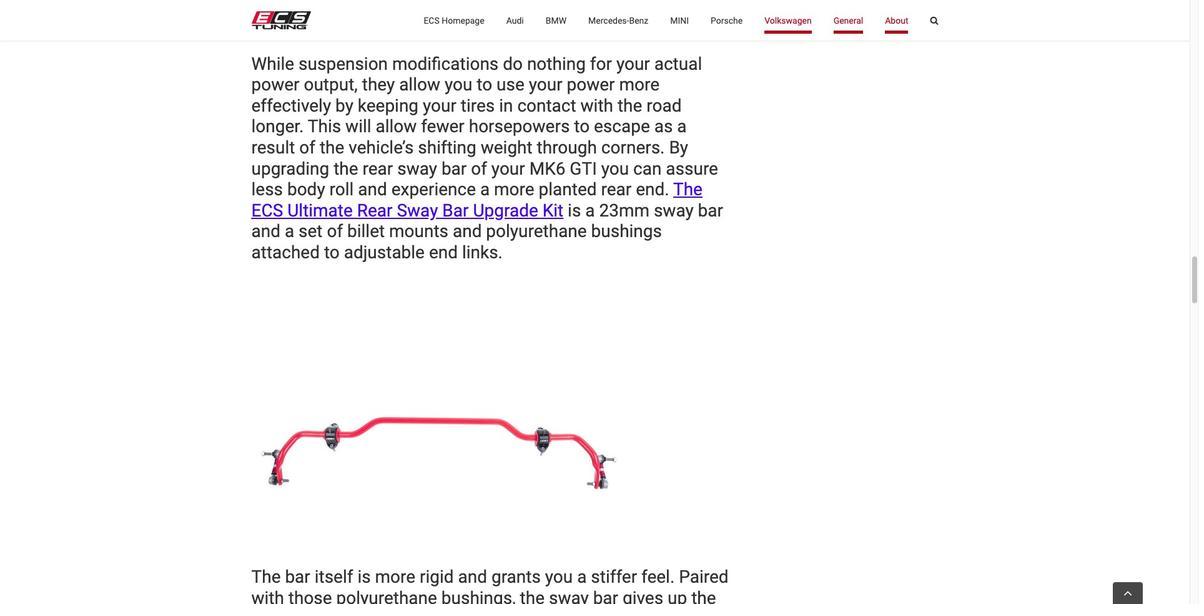 Task type: describe. For each thing, give the bounding box(es) containing it.
1 vertical spatial to
[[574, 116, 590, 137]]

the for the bar itself is more rigid and grants you a stiffer feel. paired with those polyurethane bushings, the sway bar gives up th
[[252, 567, 281, 588]]

gti
[[570, 158, 597, 179]]

and up attached
[[252, 221, 281, 242]]

by
[[336, 95, 354, 116]]

and down bar at the top of page
[[453, 221, 482, 242]]

1 vertical spatial of
[[471, 158, 487, 179]]

escape
[[594, 116, 650, 137]]

longer.
[[252, 116, 304, 137]]

volkswagen
[[765, 15, 812, 25]]

upgrade
[[473, 200, 538, 221]]

body
[[287, 179, 325, 200]]

while suspension modifications do nothing for your actual power output, they allow you to use your power more effectively by keeping your tires in contact with the road longer. this will allow fewer horsepowers to escape as a result of the vehicle's shifting weight through corners. by upgrading the rear sway bar of your mk6 gti you can assure less body roll and experience a more planted rear end.
[[252, 53, 719, 200]]

about
[[886, 15, 909, 25]]

attached
[[252, 242, 320, 263]]

end
[[429, 242, 458, 263]]

sway inside while suspension modifications do nothing for your actual power output, they allow you to use your power more effectively by keeping your tires in contact with the road longer. this will allow fewer horsepowers to escape as a result of the vehicle's shifting weight through corners. by upgrading the rear sway bar of your mk6 gti you can assure less body roll and experience a more planted rear end.
[[398, 158, 437, 179]]

effectively
[[252, 95, 331, 116]]

they
[[362, 74, 395, 95]]

weight
[[481, 137, 533, 158]]

ecs homepage
[[424, 15, 485, 25]]

the ecs ultimate rear sway bar upgrade kit link
[[252, 179, 703, 221]]

benz
[[629, 15, 649, 25]]

1 vertical spatial allow
[[376, 116, 417, 137]]

upgrading
[[252, 158, 329, 179]]

do
[[503, 53, 523, 74]]

0 vertical spatial rear
[[363, 158, 393, 179]]

with inside the bar itself is more rigid and grants you a stiffer feel. paired with those polyurethane bushings, the sway bar gives up th
[[252, 588, 284, 605]]

kit
[[543, 200, 564, 221]]

through
[[537, 137, 597, 158]]

audi
[[507, 15, 524, 25]]

mounts
[[389, 221, 449, 242]]

ecs inside the ecs ultimate rear sway bar upgrade kit
[[252, 200, 283, 221]]

use
[[497, 74, 525, 95]]

mercedes-benz link
[[589, 0, 649, 41]]

for
[[590, 53, 612, 74]]

0 vertical spatial to
[[477, 74, 492, 95]]

about link
[[886, 0, 909, 41]]

your right 'for'
[[617, 53, 650, 74]]

more inside the bar itself is more rigid and grants you a stiffer feel. paired with those polyurethane bushings, the sway bar gives up th
[[375, 567, 416, 588]]

grants
[[492, 567, 541, 588]]

2 horizontal spatial more
[[620, 74, 660, 95]]

feel.
[[642, 567, 675, 588]]

by
[[669, 137, 689, 158]]

rigid
[[420, 567, 454, 588]]

ultimate
[[288, 200, 353, 221]]

those
[[289, 588, 332, 605]]

your up fewer
[[423, 95, 457, 116]]

mini link
[[671, 0, 689, 41]]

as
[[655, 116, 673, 137]]

this
[[308, 116, 341, 137]]

bar inside while suspension modifications do nothing for your actual power output, they allow you to use your power more effectively by keeping your tires in contact with the road longer. this will allow fewer horsepowers to escape as a result of the vehicle's shifting weight through corners. by upgrading the rear sway bar of your mk6 gti you can assure less body roll and experience a more planted rear end.
[[442, 158, 467, 179]]

horsepowers
[[469, 116, 570, 137]]

you inside the bar itself is more rigid and grants you a stiffer feel. paired with those polyurethane bushings, the sway bar gives up th
[[545, 567, 573, 588]]

your up contact
[[529, 74, 563, 95]]

a up upgrade
[[480, 179, 490, 200]]

will
[[346, 116, 371, 137]]

homepage
[[442, 15, 485, 25]]

less
[[252, 179, 283, 200]]

suspension
[[299, 53, 388, 74]]

the bar itself is more rigid and grants you a stiffer feel. paired with those polyurethane bushings, the sway bar gives up th
[[252, 567, 729, 605]]

with inside while suspension modifications do nothing for your actual power output, they allow you to use your power more effectively by keeping your tires in contact with the road longer. this will allow fewer horsepowers to escape as a result of the vehicle's shifting weight through corners. by upgrading the rear sway bar of your mk6 gti you can assure less body roll and experience a more planted rear end.
[[581, 95, 614, 116]]

result
[[252, 137, 295, 158]]

bushings,
[[442, 588, 516, 605]]

paired
[[679, 567, 729, 588]]



Task type: locate. For each thing, give the bounding box(es) containing it.
the down 'grants'
[[520, 588, 545, 605]]

shifting
[[418, 137, 477, 158]]

sway inside "is a 23mm sway bar and a set of billet mounts and polyurethane bushings attached to adjustable end links."
[[654, 200, 694, 221]]

of
[[299, 137, 316, 158], [471, 158, 487, 179], [327, 221, 343, 242]]

planted
[[539, 179, 597, 200]]

is
[[568, 200, 581, 221], [358, 567, 371, 588]]

1 horizontal spatial with
[[581, 95, 614, 116]]

allow down the keeping
[[376, 116, 417, 137]]

vehicle's
[[349, 137, 414, 158]]

1 horizontal spatial sway
[[549, 588, 589, 605]]

the ecs ultimate rear sway bar upgrade kit
[[252, 179, 703, 221]]

polyurethane inside the bar itself is more rigid and grants you a stiffer feel. paired with those polyurethane bushings, the sway bar gives up th
[[337, 588, 437, 605]]

0 horizontal spatial power
[[252, 74, 300, 95]]

to up through
[[574, 116, 590, 137]]

1 horizontal spatial to
[[477, 74, 492, 95]]

keeping
[[358, 95, 419, 116]]

a left set
[[285, 221, 294, 242]]

fewer
[[421, 116, 465, 137]]

0 horizontal spatial with
[[252, 588, 284, 605]]

more up the road
[[620, 74, 660, 95]]

bar
[[443, 200, 469, 221]]

bmw link
[[546, 0, 567, 41]]

and inside the bar itself is more rigid and grants you a stiffer feel. paired with those polyurethane bushings, the sway bar gives up th
[[458, 567, 487, 588]]

0 horizontal spatial sway
[[398, 158, 437, 179]]

1 horizontal spatial is
[[568, 200, 581, 221]]

stiffer
[[591, 567, 637, 588]]

2 horizontal spatial to
[[574, 116, 590, 137]]

bar down assure
[[698, 200, 724, 221]]

1 vertical spatial ecs
[[252, 200, 283, 221]]

mercedes-
[[589, 15, 630, 25]]

assure
[[666, 158, 719, 179]]

0 horizontal spatial you
[[445, 74, 473, 95]]

road
[[647, 95, 682, 116]]

0 vertical spatial polyurethane
[[486, 221, 587, 242]]

ecs inside ecs homepage link
[[424, 15, 440, 25]]

polyurethane inside "is a 23mm sway bar and a set of billet mounts and polyurethane bushings attached to adjustable end links."
[[486, 221, 587, 242]]

and up rear
[[358, 179, 387, 200]]

1 horizontal spatial ecs
[[424, 15, 440, 25]]

is a 23mm sway bar and a set of billet mounts and polyurethane bushings attached to adjustable end links.
[[252, 200, 724, 263]]

0 horizontal spatial is
[[358, 567, 371, 588]]

bar
[[442, 158, 467, 179], [698, 200, 724, 221], [285, 567, 310, 588], [593, 588, 619, 605]]

a right as
[[677, 116, 687, 137]]

to inside "is a 23mm sway bar and a set of billet mounts and polyurethane bushings attached to adjustable end links."
[[324, 242, 340, 263]]

adjustable
[[344, 242, 425, 263]]

power down while
[[252, 74, 300, 95]]

sway
[[397, 200, 438, 221]]

more left rigid
[[375, 567, 416, 588]]

bar down shifting
[[442, 158, 467, 179]]

set
[[299, 221, 323, 242]]

mini
[[671, 15, 689, 25]]

is right kit
[[568, 200, 581, 221]]

0 horizontal spatial polyurethane
[[337, 588, 437, 605]]

1 vertical spatial sway
[[654, 200, 694, 221]]

is right itself
[[358, 567, 371, 588]]

the up "roll"
[[334, 158, 358, 179]]

audi link
[[507, 0, 524, 41]]

the inside the ecs ultimate rear sway bar upgrade kit
[[674, 179, 703, 200]]

polyurethane down kit
[[486, 221, 587, 242]]

can
[[634, 158, 662, 179]]

rear
[[363, 158, 393, 179], [601, 179, 632, 200]]

the
[[618, 95, 643, 116], [320, 137, 344, 158], [334, 158, 358, 179], [520, 588, 545, 605]]

the down "this"
[[320, 137, 344, 158]]

more up upgrade
[[494, 179, 535, 200]]

tires
[[461, 95, 495, 116]]

rear
[[357, 200, 393, 221]]

to up tires
[[477, 74, 492, 95]]

1 power from the left
[[252, 74, 300, 95]]

polyurethane down rigid
[[337, 588, 437, 605]]

gives
[[623, 588, 664, 605]]

0 vertical spatial sway
[[398, 158, 437, 179]]

0 vertical spatial allow
[[399, 74, 440, 95]]

rear up 23mm
[[601, 179, 632, 200]]

0 vertical spatial more
[[620, 74, 660, 95]]

ecs down the less
[[252, 200, 283, 221]]

1 vertical spatial the
[[252, 567, 281, 588]]

the inside the bar itself is more rigid and grants you a stiffer feel. paired with those polyurethane bushings, the sway bar gives up th
[[520, 588, 545, 605]]

a inside the bar itself is more rigid and grants you a stiffer feel. paired with those polyurethane bushings, the sway bar gives up th
[[577, 567, 587, 588]]

2 vertical spatial to
[[324, 242, 340, 263]]

2 vertical spatial more
[[375, 567, 416, 588]]

1 horizontal spatial the
[[674, 179, 703, 200]]

up
[[668, 588, 687, 605]]

0 horizontal spatial rear
[[363, 158, 393, 179]]

1 vertical spatial more
[[494, 179, 535, 200]]

of inside "is a 23mm sway bar and a set of billet mounts and polyurethane bushings attached to adjustable end links."
[[327, 221, 343, 242]]

you down corners.
[[602, 158, 629, 179]]

actual
[[655, 53, 702, 74]]

allow down modifications
[[399, 74, 440, 95]]

of up the ecs ultimate rear sway bar upgrade kit
[[471, 158, 487, 179]]

2 vertical spatial you
[[545, 567, 573, 588]]

0 horizontal spatial ecs
[[252, 200, 283, 221]]

you down modifications
[[445, 74, 473, 95]]

1 horizontal spatial more
[[494, 179, 535, 200]]

links.
[[462, 242, 503, 263]]

2 horizontal spatial you
[[602, 158, 629, 179]]

your down the weight
[[492, 158, 525, 179]]

general link
[[834, 0, 864, 41]]

0 horizontal spatial more
[[375, 567, 416, 588]]

mk6
[[530, 158, 566, 179]]

contact
[[518, 95, 577, 116]]

to down ultimate
[[324, 242, 340, 263]]

0 vertical spatial ecs
[[424, 15, 440, 25]]

0 horizontal spatial to
[[324, 242, 340, 263]]

1 horizontal spatial you
[[545, 567, 573, 588]]

volkswagen link
[[765, 0, 812, 41]]

more
[[620, 74, 660, 95], [494, 179, 535, 200], [375, 567, 416, 588]]

is inside "is a 23mm sway bar and a set of billet mounts and polyurethane bushings attached to adjustable end links."
[[568, 200, 581, 221]]

porsche
[[711, 15, 743, 25]]

output,
[[304, 74, 358, 95]]

is inside the bar itself is more rigid and grants you a stiffer feel. paired with those polyurethane bushings, the sway bar gives up th
[[358, 567, 371, 588]]

you right 'grants'
[[545, 567, 573, 588]]

ecs left homepage
[[424, 15, 440, 25]]

a down the planted
[[586, 200, 595, 221]]

bushings
[[591, 221, 662, 242]]

of up upgrading
[[299, 137, 316, 158]]

2 horizontal spatial sway
[[654, 200, 694, 221]]

the up escape on the top
[[618, 95, 643, 116]]

0 vertical spatial the
[[674, 179, 703, 200]]

and up bushings,
[[458, 567, 487, 588]]

ecs
[[424, 15, 440, 25], [252, 200, 283, 221]]

power down 'for'
[[567, 74, 615, 95]]

polyurethane
[[486, 221, 587, 242], [337, 588, 437, 605]]

and inside while suspension modifications do nothing for your actual power output, they allow you to use your power more effectively by keeping your tires in contact with the road longer. this will allow fewer horsepowers to escape as a result of the vehicle's shifting weight through corners. by upgrading the rear sway bar of your mk6 gti you can assure less body roll and experience a more planted rear end.
[[358, 179, 387, 200]]

with left those
[[252, 588, 284, 605]]

the
[[674, 179, 703, 200], [252, 567, 281, 588]]

a left stiffer
[[577, 567, 587, 588]]

mercedes-benz
[[589, 15, 649, 25]]

1 vertical spatial polyurethane
[[337, 588, 437, 605]]

0 vertical spatial you
[[445, 74, 473, 95]]

general
[[834, 15, 864, 25]]

ecs homepage link
[[424, 0, 485, 41]]

2 power from the left
[[567, 74, 615, 95]]

end.
[[636, 179, 670, 200]]

1 vertical spatial with
[[252, 588, 284, 605]]

porsche link
[[711, 0, 743, 41]]

power
[[252, 74, 300, 95], [567, 74, 615, 95]]

corners.
[[602, 137, 665, 158]]

1 vertical spatial you
[[602, 158, 629, 179]]

bar down stiffer
[[593, 588, 619, 605]]

23mm
[[600, 200, 650, 221]]

2 vertical spatial sway
[[549, 588, 589, 605]]

1 vertical spatial rear
[[601, 179, 632, 200]]

the for the ecs ultimate rear sway bar upgrade kit
[[674, 179, 703, 200]]

roll
[[330, 179, 354, 200]]

0 horizontal spatial of
[[299, 137, 316, 158]]

0 horizontal spatial the
[[252, 567, 281, 588]]

0 vertical spatial with
[[581, 95, 614, 116]]

bar inside "is a 23mm sway bar and a set of billet mounts and polyurethane bushings attached to adjustable end links."
[[698, 200, 724, 221]]

1 horizontal spatial of
[[327, 221, 343, 242]]

while
[[252, 53, 294, 74]]

with
[[581, 95, 614, 116], [252, 588, 284, 605]]

of right set
[[327, 221, 343, 242]]

in
[[499, 95, 513, 116]]

bar up those
[[285, 567, 310, 588]]

bmw
[[546, 15, 567, 25]]

0 vertical spatial is
[[568, 200, 581, 221]]

1 vertical spatial is
[[358, 567, 371, 588]]

your
[[617, 53, 650, 74], [529, 74, 563, 95], [423, 95, 457, 116], [492, 158, 525, 179]]

modifications
[[392, 53, 499, 74]]

with up escape on the top
[[581, 95, 614, 116]]

1 horizontal spatial polyurethane
[[486, 221, 587, 242]]

allow
[[399, 74, 440, 95], [376, 116, 417, 137]]

rear down the vehicle's
[[363, 158, 393, 179]]

sway inside the bar itself is more rigid and grants you a stiffer feel. paired with those polyurethane bushings, the sway bar gives up th
[[549, 588, 589, 605]]

billet
[[347, 221, 385, 242]]

itself
[[315, 567, 353, 588]]

2 vertical spatial of
[[327, 221, 343, 242]]

nothing
[[527, 53, 586, 74]]

1 horizontal spatial power
[[567, 74, 615, 95]]

2 horizontal spatial of
[[471, 158, 487, 179]]

1 horizontal spatial rear
[[601, 179, 632, 200]]

0 vertical spatial of
[[299, 137, 316, 158]]

ecs tuning logo image
[[252, 11, 311, 29]]

and
[[358, 179, 387, 200], [252, 221, 281, 242], [453, 221, 482, 242], [458, 567, 487, 588]]

a
[[677, 116, 687, 137], [480, 179, 490, 200], [586, 200, 595, 221], [285, 221, 294, 242], [577, 567, 587, 588]]

experience
[[392, 179, 476, 200]]

the inside the bar itself is more rigid and grants you a stiffer feel. paired with those polyurethane bushings, the sway bar gives up th
[[252, 567, 281, 588]]



Task type: vqa. For each thing, say whether or not it's contained in the screenshot.
MK6 at the left top of the page
yes



